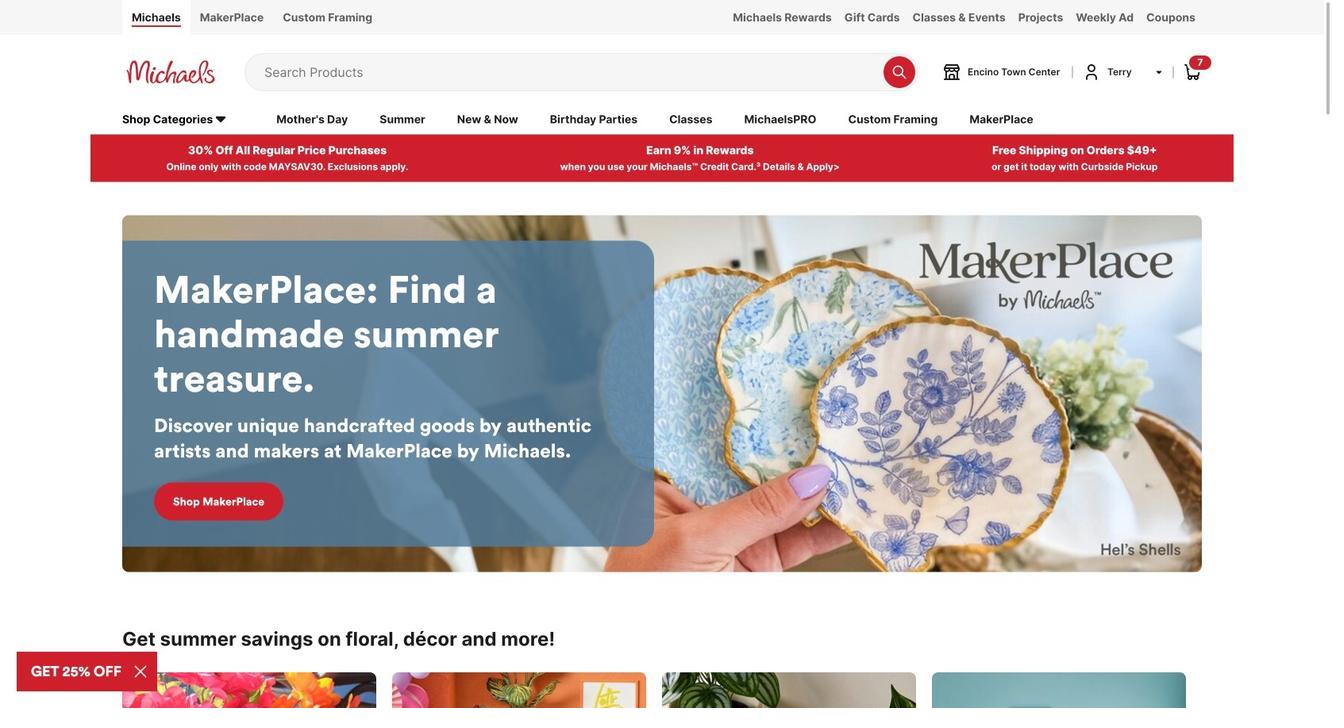 Task type: vqa. For each thing, say whether or not it's contained in the screenshot.
'orange and pink florals' 'image'
yes



Task type: locate. For each thing, give the bounding box(es) containing it.
wood butterfly plant stand image
[[662, 673, 916, 709]]

gallery wall of frames on teal wall image
[[932, 673, 1186, 709]]

pink and orange themed balloons and party décor image
[[392, 673, 646, 709]]

Search Input field
[[264, 54, 876, 90]]



Task type: describe. For each thing, give the bounding box(es) containing it.
makerplace by michaels logo with floral shell-shaped dishes image
[[122, 216, 1202, 573]]

search button image
[[892, 64, 907, 80]]

orange and pink florals image
[[122, 673, 376, 709]]



